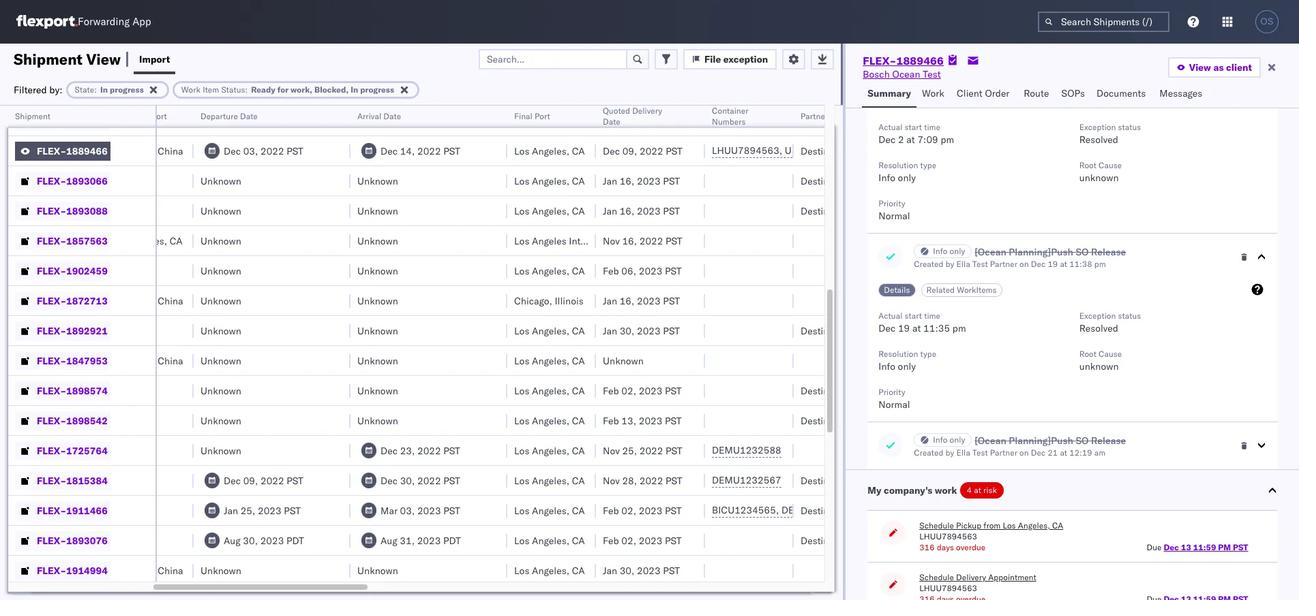 Task type: vqa. For each thing, say whether or not it's contained in the screenshot.
287
no



Task type: describe. For each thing, give the bounding box(es) containing it.
4 shanghai, from the top
[[112, 565, 155, 577]]

resize handle column header for container numbers
[[778, 106, 794, 601]]

appointment
[[989, 573, 1037, 583]]

1 flexport from the top
[[23, 175, 59, 187]]

release for am
[[1091, 435, 1126, 447]]

flex-1889145 button
[[15, 112, 110, 131]]

2 vertical spatial ocean
[[53, 355, 81, 367]]

overdue
[[956, 543, 986, 553]]

1 progress from the left
[[110, 84, 144, 94]]

4 yantian from the top
[[112, 265, 144, 277]]

4 destination from the top
[[801, 325, 851, 337]]

test down 1892921
[[83, 355, 101, 367]]

6 destination from the top
[[801, 415, 851, 427]]

5 delivery from the top
[[853, 385, 887, 397]]

1 vertical spatial bosch ocean test
[[23, 145, 101, 157]]

item
[[203, 84, 219, 94]]

bluetech
[[76, 115, 124, 127]]

14,
[[400, 145, 415, 157]]

angeles
[[532, 235, 567, 247]]

messages button
[[1154, 81, 1210, 108]]

partner for created by ella test partner on dec 19 at 11:38 pm
[[990, 259, 1018, 269]]

nov for nov 28, 2022 pst
[[603, 475, 620, 487]]

7 co. from the top
[[125, 535, 139, 547]]

type for 7:09
[[920, 160, 937, 171]]

shipper down 1893066
[[89, 205, 123, 217]]

2 in from the left
[[351, 84, 358, 94]]

info up related
[[933, 246, 948, 256]]

resize handle column header for quoted delivery date
[[689, 106, 705, 601]]

start for 2
[[905, 122, 922, 132]]

3 flexport demo shipper co. from the top
[[23, 265, 139, 277]]

work for work item status : ready for work, blocked, in progress
[[181, 84, 201, 94]]

schedule for schedule delivery appointment
[[920, 573, 954, 583]]

container
[[712, 106, 749, 116]]

3 destination delivery from the top
[[801, 205, 887, 217]]

0 vertical spatial demu1232567
[[712, 475, 782, 487]]

flex-1893066 button
[[15, 172, 110, 191]]

8 destination delivery from the top
[[801, 535, 887, 547]]

aug for aug 31, 2023 pdt
[[381, 535, 397, 547]]

4 co. from the top
[[125, 445, 139, 457]]

work,
[[291, 84, 312, 94]]

0 vertical spatial flex-1889466
[[863, 54, 944, 68]]

due
[[1147, 543, 1162, 553]]

dec up mar
[[381, 475, 398, 487]]

2 flexport from the top
[[23, 205, 59, 217]]

dec up jan 25, 2023 pst
[[224, 475, 241, 487]]

4 demo from the top
[[61, 445, 87, 457]]

dec 03, 2022 pst
[[224, 145, 304, 157]]

mar 03, 2023 pst
[[381, 505, 460, 517]]

messages
[[1160, 87, 1203, 100]]

3 bookings test shipper china from the top
[[23, 415, 148, 427]]

cause for dec 19 at 11:35 pm
[[1099, 349, 1122, 359]]

test down shanghai bluetech co., ltd
[[83, 145, 101, 157]]

16, up airport
[[620, 205, 635, 217]]

status
[[221, 84, 245, 94]]

risk
[[984, 486, 997, 496]]

work for work
[[922, 87, 945, 100]]

2 demo from the top
[[61, 205, 87, 217]]

dec 30, 2022 pst
[[381, 475, 460, 487]]

priority for 19
[[879, 387, 906, 398]]

3 demo from the top
[[61, 265, 87, 277]]

nov for nov 25, 2022 pst
[[603, 445, 620, 457]]

2 jan 16, 2023 pst from the top
[[603, 205, 680, 217]]

8 delivery from the top
[[853, 535, 887, 547]]

4 flexport from the top
[[23, 445, 59, 457]]

numbers
[[712, 117, 746, 127]]

2 yantian from the top
[[112, 175, 144, 187]]

summary button
[[862, 81, 917, 108]]

8 flexport demo shipper co. from the top
[[23, 565, 139, 577]]

flex- for the flex-1847953 'button'
[[37, 355, 66, 367]]

info only for created by ella test partner on dec 21 at 12:19 am
[[933, 435, 965, 445]]

related
[[927, 285, 955, 295]]

1 bookings from the top
[[23, 325, 63, 337]]

03, for 2022
[[243, 145, 258, 157]]

on for 19
[[1020, 259, 1029, 269]]

client order button
[[952, 81, 1019, 108]]

1889466 inside button
[[66, 145, 108, 157]]

order
[[985, 87, 1010, 100]]

shipment for shipment view
[[14, 49, 83, 69]]

flex-1898542
[[37, 415, 108, 427]]

los inside schedule pickup from los angeles, ca lhuu7894563
[[1003, 521, 1016, 531]]

date inside quoted delivery date
[[603, 117, 621, 127]]

normal for 2
[[879, 210, 910, 222]]

test down "flex-1872713" at the left of the page
[[66, 325, 84, 337]]

2 shanghai, from the top
[[112, 295, 155, 307]]

normal for 19
[[879, 399, 910, 411]]

1815384
[[66, 475, 108, 487]]

exception status resolved for dec 19 at 11:35 pm
[[1080, 311, 1141, 335]]

2022 up jan 25, 2023 pst
[[261, 475, 284, 487]]

3 delivery from the top
[[853, 205, 887, 217]]

flex- for flex-1911466 button
[[37, 505, 66, 517]]

2022 right 28,
[[640, 475, 663, 487]]

client order
[[957, 87, 1010, 100]]

route
[[1024, 87, 1049, 100]]

bicu1234565, demu1232567
[[712, 505, 851, 517]]

shipper up the 1898542
[[86, 385, 120, 397]]

28,
[[622, 475, 637, 487]]

schedule pickup from los angeles, ca lhuu7894563
[[920, 521, 1064, 542]]

7 yantian from the top
[[112, 535, 144, 547]]

dec left 23,
[[381, 445, 398, 457]]

only up related workitems
[[950, 246, 965, 256]]

2 02, from the top
[[622, 505, 636, 517]]

1 in from the left
[[100, 84, 108, 94]]

flex-1889466 inside button
[[37, 145, 108, 157]]

2 feb 02, 2023 pst from the top
[[603, 505, 682, 517]]

13
[[1181, 543, 1192, 553]]

info only for created by ella test partner on dec 19 at 11:38 pm
[[933, 246, 965, 256]]

import
[[139, 53, 170, 65]]

resize handle column header for shipper name
[[89, 106, 105, 601]]

5 yantian from the top
[[112, 325, 144, 337]]

test up workitems
[[973, 259, 988, 269]]

lhuu7894563, uetu5238478
[[712, 145, 851, 157]]

customs
[[923, 505, 960, 517]]

16, down the jan 13, 2023 pst
[[620, 175, 635, 187]]

4 shanghai, china from the top
[[112, 565, 183, 577]]

2022 right 23,
[[417, 445, 441, 457]]

final port
[[514, 111, 550, 121]]

03, for 2023
[[400, 505, 415, 517]]

flex- for flex-1889466 button
[[37, 145, 66, 157]]

2022 up nov 28, 2022 pst
[[640, 445, 663, 457]]

2 vertical spatial bosch
[[23, 355, 50, 367]]

16, down 06,
[[620, 295, 635, 307]]

06,
[[622, 265, 636, 277]]

19 inside actual start time dec 19 at 11:35 pm
[[898, 323, 910, 335]]

priority normal for 2
[[879, 198, 910, 222]]

2 bookings from the top
[[23, 385, 63, 397]]

exception status resolved for dec 2 at 7:09 pm
[[1080, 122, 1141, 146]]

created for created by ella test partner on dec 21 at 12:19 am
[[914, 448, 944, 458]]

316
[[920, 543, 935, 553]]

1 vertical spatial --
[[23, 295, 35, 307]]

1 bookings test shipper china from the top
[[23, 325, 148, 337]]

8 flexport from the top
[[23, 565, 59, 577]]

at left 11:38
[[1060, 259, 1068, 269]]

2 progress from the left
[[360, 84, 394, 94]]

test up flex-1725764
[[66, 415, 84, 427]]

only down actual start time dec 19 at 11:35 pm
[[898, 361, 916, 373]]

1 yantian from the top
[[112, 115, 144, 127]]

test up 4 at risk
[[973, 448, 988, 458]]

16, up 06,
[[622, 235, 637, 247]]

shipper up the 1847953 at the bottom left
[[86, 325, 120, 337]]

final
[[514, 111, 533, 121]]

6 flexport from the top
[[23, 505, 59, 517]]

1 resize handle column header from the left
[[0, 106, 16, 601]]

0 vertical spatial ocean
[[893, 68, 921, 80]]

31,
[[400, 535, 415, 547]]

8 co. from the top
[[125, 565, 139, 577]]

at right the 4
[[974, 486, 981, 496]]

priority for 2
[[879, 198, 906, 209]]

6 yantian from the top
[[112, 415, 144, 427]]

container numbers button
[[705, 103, 780, 128]]

2 jan 30, 2023 pst from the top
[[603, 565, 680, 577]]

forwarding app link
[[16, 15, 151, 29]]

resolution type info only for 2
[[879, 160, 937, 184]]

aug 31, 2023 pdt
[[381, 535, 461, 547]]

7 destination delivery from the top
[[801, 475, 887, 487]]

Search Shipments (/) text field
[[1038, 12, 1170, 32]]

11:59
[[1194, 543, 1216, 553]]

1892921
[[66, 325, 108, 337]]

flex-1893088
[[37, 205, 108, 217]]

by for created by ella test partner on dec 19 at 11:38 pm
[[946, 259, 955, 269]]

dec down 'departure date'
[[224, 145, 241, 157]]

as
[[1214, 61, 1224, 74]]

3 yantian from the top
[[112, 205, 144, 217]]

dec inside "actual start time dec 2 at 7:09 pm"
[[879, 134, 896, 146]]

13, for feb
[[622, 415, 636, 427]]

work item status : ready for work, blocked, in progress
[[181, 84, 394, 94]]

7 demo from the top
[[61, 535, 87, 547]]

client
[[1226, 61, 1252, 74]]

only up work
[[950, 435, 965, 445]]

work button
[[917, 81, 952, 108]]

1 shanghai, from the top
[[112, 145, 155, 157]]

start for 19
[[905, 311, 922, 321]]

demu1232588
[[712, 445, 782, 457]]

schedule for schedule pickup from los angeles, ca
[[920, 521, 954, 531]]

1 destination from the top
[[801, 145, 851, 157]]

1 flexport demo shipper co. from the top
[[23, 175, 139, 187]]

nov 16, 2022 pst
[[603, 235, 683, 247]]

1 vertical spatial pm
[[1095, 259, 1106, 269]]

arrival
[[357, 111, 381, 121]]

flex- for flex-1893088 "button"
[[37, 205, 66, 217]]

5 flexport demo shipper co. from the top
[[23, 475, 139, 487]]

2 vertical spatial --
[[112, 445, 124, 457]]

3 shanghai, china from the top
[[112, 355, 183, 367]]

7 delivery from the top
[[853, 475, 887, 487]]

flex-1893066
[[37, 175, 108, 187]]

dec 13 11:59 pm pst button
[[1164, 543, 1249, 553]]

3 jan 16, 2023 pst from the top
[[603, 295, 680, 307]]

info down "actual start time dec 2 at 7:09 pm"
[[879, 172, 896, 184]]

2 destination delivery from the top
[[801, 175, 887, 187]]

by:
[[49, 84, 62, 96]]

partner services
[[801, 111, 862, 121]]

flex-1872713
[[37, 295, 108, 307]]

2 feb from the top
[[603, 385, 619, 397]]

status for dec 19 at 11:35 pm
[[1118, 311, 1141, 321]]

1 destination delivery from the top
[[801, 145, 887, 157]]

dec down quoted
[[603, 145, 620, 157]]

1 delivery from the top
[[853, 145, 887, 157]]

0 vertical spatial dec 09, 2022 pst
[[603, 145, 683, 157]]

7 flexport demo shipper co. from the top
[[23, 535, 139, 547]]

date for arrival date
[[384, 111, 401, 121]]

1725764
[[66, 445, 108, 457]]

1847953
[[66, 355, 108, 367]]

1 horizontal spatial 1889466
[[897, 54, 944, 68]]

shipper down 1725764 at the left bottom
[[89, 475, 123, 487]]

1902459
[[66, 265, 108, 277]]

shipper up 1893088
[[89, 175, 123, 187]]

shipper up 1815384
[[89, 445, 123, 457]]

3 feb 02, 2023 pst from the top
[[603, 535, 682, 547]]

11:38
[[1070, 259, 1093, 269]]

3 co. from the top
[[125, 265, 139, 277]]

[ocean for 19
[[975, 246, 1007, 259]]

final port button
[[507, 108, 583, 122]]

4 flexport demo shipper co. from the top
[[23, 445, 139, 457]]

date for departure date
[[240, 111, 258, 121]]

2022 down departure date button
[[261, 145, 284, 157]]

flex-1815384
[[37, 475, 108, 487]]

dec left 21 at the bottom right
[[1031, 448, 1046, 458]]

for
[[277, 84, 289, 94]]

shipper up 1872713
[[89, 265, 123, 277]]

1 shanghai, china from the top
[[112, 145, 183, 157]]

5 destination from the top
[[801, 385, 851, 397]]

my
[[868, 485, 882, 497]]

dec left 11:38
[[1031, 259, 1046, 269]]

0 horizontal spatial 09,
[[243, 475, 258, 487]]

flex-1889466 link
[[863, 54, 944, 68]]

0 vertical spatial bosch
[[863, 68, 890, 80]]

cause for dec 2 at 7:09 pm
[[1099, 160, 1122, 171]]

planning]push for 19
[[1009, 246, 1074, 259]]

5 demo from the top
[[61, 475, 87, 487]]

1 feb 02, 2023 pst from the top
[[603, 385, 682, 397]]

flex- for flex-1815384 button
[[37, 475, 66, 487]]

quoted delivery date button
[[596, 103, 692, 128]]

4 destination delivery from the top
[[801, 325, 887, 337]]

info down actual start time dec 19 at 11:35 pm
[[879, 361, 896, 373]]

co.,
[[127, 115, 146, 127]]

3 feb from the top
[[603, 415, 619, 427]]

25, for jan
[[241, 505, 255, 517]]

file
[[705, 53, 721, 65]]

delivery,
[[853, 505, 890, 517]]

2 bookings test shipper china from the top
[[23, 385, 148, 397]]

jan 13, 2023 pst
[[603, 115, 680, 127]]

13, for jan
[[620, 115, 635, 127]]

route button
[[1019, 81, 1056, 108]]

illinois
[[555, 295, 584, 307]]

shipment view
[[14, 49, 121, 69]]

11:35
[[924, 323, 950, 335]]

3 bookings from the top
[[23, 415, 63, 427]]

created by ella test partner on dec 19 at 11:38 pm
[[914, 259, 1106, 269]]

7 flexport from the top
[[23, 535, 59, 547]]

2 destination from the top
[[801, 175, 851, 187]]

delivery for quoted
[[632, 106, 662, 116]]

mar
[[381, 505, 398, 517]]

3 flexport from the top
[[23, 265, 59, 277]]

1 vertical spatial ocean
[[53, 145, 81, 157]]

on for 21
[[1020, 448, 1029, 458]]

test down flex-1847953
[[66, 385, 84, 397]]

shipper inside the shipper name button
[[23, 111, 52, 121]]

flex-1892921
[[37, 325, 108, 337]]

0 vertical spatial --
[[23, 235, 35, 247]]

flex-1872713 button
[[15, 292, 110, 311]]

arrival date button
[[351, 108, 494, 122]]

2 shanghai, china from the top
[[112, 295, 183, 307]]

shipper down 1815384
[[89, 505, 123, 517]]

ca inside schedule pickup from los angeles, ca lhuu7894563
[[1053, 521, 1064, 531]]

nov for nov 16, 2022 pst
[[603, 235, 620, 247]]

resize handle column header for departure date
[[334, 106, 351, 601]]

1 : from the left
[[94, 84, 97, 94]]

1 feb from the top
[[603, 265, 619, 277]]

shipper up 1914994
[[89, 535, 123, 547]]

root for dec 19 at 11:35 pm
[[1080, 349, 1097, 359]]

view as client button
[[1168, 57, 1261, 78]]

at right 21 at the bottom right
[[1060, 448, 1068, 458]]

5 destination delivery from the top
[[801, 385, 887, 397]]

flex-1902459 button
[[15, 262, 110, 281]]

so for 12:19
[[1076, 435, 1089, 447]]

1 vertical spatial bosch
[[23, 145, 50, 157]]

days
[[937, 543, 954, 553]]

dec inside actual start time dec 19 at 11:35 pm
[[879, 323, 896, 335]]

arrival date
[[357, 111, 401, 121]]

3 02, from the top
[[622, 535, 636, 547]]

ella for created by ella test partner on dec 19 at 11:38 pm
[[957, 259, 971, 269]]

jan 25, 2023 pst
[[224, 505, 301, 517]]

6 demo from the top
[[61, 505, 87, 517]]

state : in progress
[[75, 84, 144, 94]]

2022 down dec 23, 2022 pst
[[417, 475, 441, 487]]

flex- for flex-1892921 button
[[37, 325, 66, 337]]



Task type: locate. For each thing, give the bounding box(es) containing it.
2 time from the top
[[924, 311, 941, 321]]

dec left 13
[[1164, 543, 1179, 553]]

0 vertical spatial type
[[920, 160, 937, 171]]

shipper name button
[[16, 108, 91, 122]]

0 horizontal spatial flex-1889466
[[37, 145, 108, 157]]

0 horizontal spatial 25,
[[241, 505, 255, 517]]

1 exception status resolved from the top
[[1080, 122, 1141, 146]]

1 vertical spatial normal
[[879, 399, 910, 411]]

1 release from the top
[[1091, 246, 1126, 259]]

2022
[[261, 145, 284, 157], [417, 145, 441, 157], [640, 145, 664, 157], [640, 235, 663, 247], [417, 445, 441, 457], [640, 445, 663, 457], [261, 475, 284, 487], [417, 475, 441, 487], [640, 475, 663, 487]]

priority
[[879, 198, 906, 209], [879, 387, 906, 398]]

nov 28, 2022 pst
[[603, 475, 683, 487]]

chicago,
[[514, 295, 552, 307]]

flex- for flex-1898574 button
[[37, 385, 66, 397]]

schedule inside schedule pickup from los angeles, ca lhuu7894563
[[920, 521, 954, 531]]

[ocean
[[975, 246, 1007, 259], [975, 435, 1007, 447]]

port for departure port
[[151, 111, 167, 121]]

0 horizontal spatial dec 09, 2022 pst
[[224, 475, 304, 487]]

forwarding app
[[78, 15, 151, 28]]

resolution for 19
[[879, 349, 918, 359]]

0 vertical spatial bosch ocean test
[[863, 68, 941, 80]]

1 vertical spatial created
[[914, 448, 944, 458]]

1 vertical spatial demu1232567
[[782, 505, 851, 517]]

1889466 up work button
[[897, 54, 944, 68]]

nov left 28,
[[603, 475, 620, 487]]

test inside the bosch ocean test link
[[923, 68, 941, 80]]

type for 11:35
[[920, 349, 937, 359]]

1 vertical spatial bookings
[[23, 385, 63, 397]]

2 horizontal spatial date
[[603, 117, 621, 127]]

23,
[[400, 445, 415, 457]]

start inside "actual start time dec 2 at 7:09 pm"
[[905, 122, 922, 132]]

flexport up flex-1815384 button
[[23, 445, 59, 457]]

exception down 11:38
[[1080, 311, 1116, 321]]

yantian right 1902459 on the left top
[[112, 265, 144, 277]]

1 resolution type info only from the top
[[879, 160, 937, 184]]

dec left 2
[[879, 134, 896, 146]]

flexport demo shipper co. down 1911466
[[23, 535, 139, 547]]

2 actual from the top
[[879, 311, 903, 321]]

bookings down flex-1898574 button
[[23, 415, 63, 427]]

aug
[[224, 535, 241, 547], [381, 535, 397, 547]]

1914994
[[66, 565, 108, 577]]

21
[[1048, 448, 1058, 458]]

root cause unknown for dec 19 at 11:35 pm
[[1080, 349, 1122, 373]]

date right arrival
[[384, 111, 401, 121]]

1 co. from the top
[[125, 175, 139, 187]]

1 vertical spatial info only
[[933, 435, 965, 445]]

1 departure from the left
[[112, 111, 149, 121]]

created
[[914, 259, 944, 269], [914, 448, 944, 458]]

lhuu7894563 inside schedule pickup from los angeles, ca lhuu7894563
[[920, 532, 978, 542]]

7 resize handle column header from the left
[[580, 106, 596, 601]]

actual start time dec 2 at 7:09 pm
[[879, 122, 954, 146]]

start inside actual start time dec 19 at 11:35 pm
[[905, 311, 922, 321]]

delivery for schedule
[[956, 573, 986, 583]]

demo up the flex-1857563
[[61, 205, 87, 217]]

1 vertical spatial resolved
[[1080, 323, 1119, 335]]

1 vertical spatial resolution type info only
[[879, 349, 937, 373]]

flex-1914994 button
[[15, 562, 110, 581]]

flex-1725764
[[37, 445, 108, 457]]

1 vertical spatial bookings test shipper china
[[23, 385, 148, 397]]

aug 30, 2023 pdt
[[224, 535, 304, 547]]

departure for departure date
[[201, 111, 238, 121]]

view inside button
[[1189, 61, 1211, 74]]

1 resolution from the top
[[879, 160, 918, 171]]

1 vertical spatial shipment
[[15, 111, 50, 121]]

1 vertical spatial root cause unknown
[[1080, 349, 1122, 373]]

8 demo from the top
[[61, 565, 87, 577]]

yantian right 1892921
[[112, 325, 144, 337]]

resolution type info only down 2
[[879, 160, 937, 184]]

created up my company's work
[[914, 448, 944, 458]]

flex-1847953 button
[[15, 352, 110, 371]]

flex-1889466 button
[[15, 142, 110, 161]]

demo up flex-1893088
[[61, 175, 87, 187]]

1 horizontal spatial 03,
[[400, 505, 415, 517]]

5 co. from the top
[[125, 475, 139, 487]]

flex- inside "button"
[[37, 205, 66, 217]]

by for created by ella test partner on dec 21 at 12:19 am
[[946, 448, 955, 458]]

schedule delivery appointment button
[[920, 573, 1037, 584]]

in right state
[[100, 84, 108, 94]]

schedule delivery appointment lhuu7894563
[[920, 573, 1037, 594]]

exception status resolved down documents 'button'
[[1080, 122, 1141, 146]]

1 root from the top
[[1080, 160, 1097, 171]]

at inside "actual start time dec 2 at 7:09 pm"
[[907, 134, 915, 146]]

at
[[907, 134, 915, 146], [1060, 259, 1068, 269], [913, 323, 921, 335], [1060, 448, 1068, 458], [974, 486, 981, 496]]

1 vertical spatial priority
[[879, 387, 906, 398]]

los angeles, ca
[[514, 115, 585, 127], [514, 145, 585, 157], [514, 175, 585, 187], [514, 205, 585, 217], [112, 235, 183, 247], [514, 265, 585, 277], [514, 325, 585, 337], [514, 355, 585, 367], [514, 385, 585, 397], [514, 415, 585, 427], [514, 445, 585, 457], [514, 475, 585, 487], [514, 505, 585, 517], [514, 535, 585, 547], [514, 565, 585, 577]]

3 nov from the top
[[603, 475, 620, 487]]

2 flexport demo shipper co. from the top
[[23, 205, 139, 217]]

departure port button
[[105, 108, 180, 122]]

0 vertical spatial 02,
[[622, 385, 636, 397]]

actual for 2
[[879, 122, 903, 132]]

2 delivery from the top
[[853, 175, 887, 187]]

uetu5238478
[[785, 145, 851, 157]]

pm
[[941, 134, 954, 146], [1095, 259, 1106, 269], [953, 323, 966, 335]]

3 resize handle column header from the left
[[139, 106, 156, 601]]

1 vertical spatial priority normal
[[879, 387, 910, 411]]

:
[[94, 84, 97, 94], [245, 84, 248, 94]]

dec 14, 2022 pst
[[381, 145, 460, 157]]

0 vertical spatial so
[[1076, 246, 1089, 259]]

ella up the 4
[[957, 448, 971, 458]]

flexport. image
[[16, 15, 78, 29]]

1 horizontal spatial delivery
[[956, 573, 986, 583]]

schedule down days
[[920, 573, 954, 583]]

release up 11:38
[[1091, 246, 1126, 259]]

1 horizontal spatial aug
[[381, 535, 397, 547]]

shipper down 1893076
[[89, 565, 123, 577]]

--
[[23, 235, 35, 247], [23, 295, 35, 307], [112, 445, 124, 457]]

4 feb from the top
[[603, 505, 619, 517]]

1 vertical spatial flex-1889466
[[37, 145, 108, 157]]

shipment inside shipment 'button'
[[15, 111, 50, 121]]

flex-1898574 button
[[15, 382, 110, 401]]

exception for dec 2 at 7:09 pm
[[1080, 122, 1116, 132]]

shipper down filtered by:
[[23, 111, 52, 121]]

by
[[946, 259, 955, 269], [946, 448, 955, 458]]

flex-1902459
[[37, 265, 108, 277]]

pm inside actual start time dec 19 at 11:35 pm
[[953, 323, 966, 335]]

0 vertical spatial partner
[[801, 111, 828, 121]]

1 lhuu7894563 from the top
[[920, 532, 978, 542]]

delivery inside quoted delivery date
[[632, 106, 662, 116]]

0 horizontal spatial view
[[86, 49, 121, 69]]

2 vertical spatial bosch ocean test
[[23, 355, 101, 367]]

time for 11:35
[[924, 311, 941, 321]]

ocean
[[893, 68, 921, 80], [53, 145, 81, 157], [53, 355, 81, 367]]

only down 2
[[898, 172, 916, 184]]

1 vertical spatial type
[[920, 349, 937, 359]]

partner up workitems
[[990, 259, 1018, 269]]

flexport down flex-1893066 button
[[23, 205, 59, 217]]

-- right 1725764 at the left bottom
[[112, 445, 124, 457]]

1 vertical spatial time
[[924, 311, 941, 321]]

work inside button
[[922, 87, 945, 100]]

2 exception from the top
[[1080, 311, 1116, 321]]

partner left 'services'
[[801, 111, 828, 121]]

type down 11:35
[[920, 349, 937, 359]]

flexport demo shipper co. down 1893076
[[23, 565, 139, 577]]

release for pm
[[1091, 246, 1126, 259]]

dec 09, 2022 pst up jan 25, 2023 pst
[[224, 475, 304, 487]]

1 planning]push from the top
[[1009, 246, 1074, 259]]

8 resize handle column header from the left
[[689, 106, 705, 601]]

priority normal for 19
[[879, 387, 910, 411]]

0 horizontal spatial progress
[[110, 84, 144, 94]]

3 destination from the top
[[801, 205, 851, 217]]

flexport up flex-1893088 "button"
[[23, 175, 59, 187]]

flex- for flex-1872713 button
[[37, 295, 66, 307]]

pm for dec 19 at 11:35 pm
[[953, 323, 966, 335]]

time inside "actual start time dec 2 at 7:09 pm"
[[924, 122, 941, 132]]

company's
[[884, 485, 933, 497]]

flexport down flex-1815384 button
[[23, 505, 59, 517]]

demo down the flex-1857563
[[61, 265, 87, 277]]

2 type from the top
[[920, 349, 937, 359]]

flex-1889466 up summary on the top right
[[863, 54, 944, 68]]

info up work
[[933, 435, 948, 445]]

0 horizontal spatial aug
[[224, 535, 241, 547]]

2 resolution type info only from the top
[[879, 349, 937, 373]]

: up shanghai bluetech co., ltd
[[94, 84, 97, 94]]

due dec 13 11:59 pm pst
[[1147, 543, 1249, 553]]

2 root from the top
[[1080, 349, 1097, 359]]

test up work button
[[923, 68, 941, 80]]

1 vertical spatial 02,
[[622, 505, 636, 517]]

0 vertical spatial time
[[924, 122, 941, 132]]

1 vertical spatial schedule
[[920, 573, 954, 583]]

so up 12:19
[[1076, 435, 1089, 447]]

1 vertical spatial dec 09, 2022 pst
[[224, 475, 304, 487]]

flex-1892921 button
[[15, 322, 110, 341]]

09, down the jan 13, 2023 pst
[[623, 145, 637, 157]]

0 vertical spatial lhuu7894563
[[920, 532, 978, 542]]

1 [ocean from the top
[[975, 246, 1007, 259]]

9 destination from the top
[[801, 535, 851, 547]]

1 vertical spatial nov
[[603, 445, 620, 457]]

0 vertical spatial [ocean
[[975, 246, 1007, 259]]

1 vertical spatial 25,
[[241, 505, 255, 517]]

5 flexport from the top
[[23, 475, 59, 487]]

nov
[[603, 235, 620, 247], [603, 445, 620, 457], [603, 475, 620, 487]]

2022 up feb 06, 2023 pst
[[640, 235, 663, 247]]

[ocean planning]push so release for 21
[[975, 435, 1126, 447]]

time
[[924, 122, 941, 132], [924, 311, 941, 321]]

partner for created by ella test partner on dec 21 at 12:19 am
[[990, 448, 1018, 458]]

2 by from the top
[[946, 448, 955, 458]]

lhuu7894563 down days
[[920, 584, 978, 594]]

1 jan 16, 2023 pst from the top
[[603, 175, 680, 187]]

at left 11:35
[[913, 323, 921, 335]]

ella for created by ella test partner on dec 21 at 12:19 am
[[957, 448, 971, 458]]

schedule inside schedule delivery appointment lhuu7894563
[[920, 573, 954, 583]]

flex-1889466 up 'flex-1893066'
[[37, 145, 108, 157]]

demo down flex-1725764
[[61, 475, 87, 487]]

1 status from the top
[[1118, 122, 1141, 132]]

resolved for dec 2 at 7:09 pm
[[1080, 134, 1119, 146]]

demo up flex-1893076
[[61, 505, 87, 517]]

1 vertical spatial exception
[[1080, 311, 1116, 321]]

0 vertical spatial actual
[[879, 122, 903, 132]]

lhuu7894563 up days
[[920, 532, 978, 542]]

2022 down the jan 13, 2023 pst
[[640, 145, 664, 157]]

2 normal from the top
[[879, 399, 910, 411]]

resize handle column header for departure port
[[177, 106, 194, 601]]

1 jan 30, 2023 pst from the top
[[603, 325, 680, 337]]

1 priority from the top
[[879, 198, 906, 209]]

5 feb from the top
[[603, 535, 619, 547]]

in right blocked,
[[351, 84, 358, 94]]

13,
[[620, 115, 635, 127], [622, 415, 636, 427]]

departure for departure port
[[112, 111, 149, 121]]

0 vertical spatial info only
[[933, 246, 965, 256]]

shanghai, china right 1914994
[[112, 565, 183, 577]]

25, up 28,
[[622, 445, 637, 457]]

3 shanghai, from the top
[[112, 355, 155, 367]]

1 vertical spatial exception status resolved
[[1080, 311, 1141, 335]]

1 horizontal spatial 25,
[[622, 445, 637, 457]]

0 vertical spatial priority normal
[[879, 198, 910, 222]]

summary
[[868, 87, 911, 100]]

1 horizontal spatial date
[[384, 111, 401, 121]]

0 vertical spatial shipment
[[14, 49, 83, 69]]

1 horizontal spatial view
[[1189, 61, 1211, 74]]

shipper down 1898574
[[86, 415, 120, 427]]

demu1232567
[[712, 475, 782, 487], [782, 505, 851, 517]]

at right 2
[[907, 134, 915, 146]]

2 status from the top
[[1118, 311, 1141, 321]]

5 resize handle column header from the left
[[334, 106, 351, 601]]

9 resize handle column header from the left
[[778, 106, 794, 601]]

resolution for 2
[[879, 160, 918, 171]]

1 by from the top
[[946, 259, 955, 269]]

1 vertical spatial resolution
[[879, 349, 918, 359]]

1 aug from the left
[[224, 535, 241, 547]]

0 horizontal spatial 19
[[898, 323, 910, 335]]

1 vertical spatial unknown
[[1080, 361, 1119, 373]]

planning]push for 21
[[1009, 435, 1074, 447]]

6 flexport demo shipper co. from the top
[[23, 505, 139, 517]]

2 vertical spatial pm
[[953, 323, 966, 335]]

1 vertical spatial ella
[[957, 448, 971, 458]]

shipment for shipment
[[15, 111, 50, 121]]

shanghai, china right the 1847953 at the bottom left
[[112, 355, 183, 367]]

0 vertical spatial by
[[946, 259, 955, 269]]

feb
[[603, 265, 619, 277], [603, 385, 619, 397], [603, 415, 619, 427], [603, 505, 619, 517], [603, 535, 619, 547]]

angeles, inside schedule pickup from los angeles, ca lhuu7894563
[[1018, 521, 1050, 531]]

lhuu7894563 inside schedule delivery appointment lhuu7894563
[[920, 584, 978, 594]]

shipment down the filtered
[[15, 111, 50, 121]]

flex-1893088 button
[[15, 202, 110, 221]]

status for dec 2 at 7:09 pm
[[1118, 122, 1141, 132]]

resolved for dec 19 at 11:35 pm
[[1080, 323, 1119, 335]]

1 horizontal spatial departure
[[201, 111, 238, 121]]

flexport demo shipper co. up 1911466
[[23, 475, 139, 487]]

flex- for flex-1893076 button
[[37, 535, 66, 547]]

schedule
[[920, 521, 954, 531], [920, 573, 954, 583]]

12:19
[[1070, 448, 1093, 458]]

pm for dec 2 at 7:09 pm
[[941, 134, 954, 146]]

0 horizontal spatial departure
[[112, 111, 149, 121]]

[ocean planning]push so release up 11:38
[[975, 246, 1126, 259]]

2 aug from the left
[[381, 535, 397, 547]]

pm inside "actual start time dec 2 at 7:09 pm"
[[941, 134, 954, 146]]

0 vertical spatial schedule
[[920, 521, 954, 531]]

1893088
[[66, 205, 108, 217]]

0 vertical spatial 1889466
[[897, 54, 944, 68]]

destination delivery
[[801, 145, 887, 157], [801, 175, 887, 187], [801, 205, 887, 217], [801, 325, 887, 337], [801, 385, 887, 397], [801, 415, 887, 427], [801, 475, 887, 487], [801, 535, 887, 547]]

feb 06, 2023 pst
[[603, 265, 682, 277]]

flex- for flex-1725764 button
[[37, 445, 66, 457]]

partner up risk
[[990, 448, 1018, 458]]

co. right 1893088
[[125, 205, 139, 217]]

1 horizontal spatial work
[[922, 87, 945, 100]]

1 02, from the top
[[622, 385, 636, 397]]

1 vertical spatial root
[[1080, 349, 1097, 359]]

actual inside "actual start time dec 2 at 7:09 pm"
[[879, 122, 903, 132]]

2 resolved from the top
[[1080, 323, 1119, 335]]

release up am
[[1091, 435, 1126, 447]]

1 horizontal spatial in
[[351, 84, 358, 94]]

0 vertical spatial resolution type info only
[[879, 160, 937, 184]]

1 demo from the top
[[61, 175, 87, 187]]

1 vertical spatial jan 30, 2023 pst
[[603, 565, 680, 577]]

exception
[[724, 53, 768, 65]]

4 delivery from the top
[[853, 325, 887, 337]]

in
[[100, 84, 108, 94], [351, 84, 358, 94]]

resize handle column header for arrival date
[[491, 106, 507, 601]]

1 info only from the top
[[933, 246, 965, 256]]

2 info only from the top
[[933, 435, 965, 445]]

co.
[[125, 175, 139, 187], [125, 205, 139, 217], [125, 265, 139, 277], [125, 445, 139, 457], [125, 475, 139, 487], [125, 505, 139, 517], [125, 535, 139, 547], [125, 565, 139, 577]]

aug left "31," at left bottom
[[381, 535, 397, 547]]

time up 7:09
[[924, 122, 941, 132]]

[ocean for 21
[[975, 435, 1007, 447]]

[ocean planning]push so release
[[975, 246, 1126, 259], [975, 435, 1126, 447]]

[ocean planning]push so release for 19
[[975, 246, 1126, 259]]

1 unknown from the top
[[1080, 172, 1119, 184]]

1 priority normal from the top
[[879, 198, 910, 222]]

time for 7:09
[[924, 122, 941, 132]]

0 vertical spatial nov
[[603, 235, 620, 247]]

exception status resolved
[[1080, 122, 1141, 146], [1080, 311, 1141, 335]]

start down details button
[[905, 311, 922, 321]]

pdt for aug 30, 2023 pdt
[[286, 535, 304, 547]]

1 horizontal spatial :
[[245, 84, 248, 94]]

from
[[984, 521, 1001, 531]]

bosch up flex-1898574 button
[[23, 355, 50, 367]]

os
[[1261, 16, 1274, 27]]

1 vertical spatial actual
[[879, 311, 903, 321]]

bosch ocean test link
[[863, 68, 941, 81]]

19 left 11:35
[[898, 323, 910, 335]]

resize handle column header for final port
[[580, 106, 596, 601]]

delivery
[[632, 106, 662, 116], [956, 573, 986, 583]]

0 vertical spatial pm
[[941, 134, 954, 146]]

1 vertical spatial by
[[946, 448, 955, 458]]

0 vertical spatial resolved
[[1080, 134, 1119, 146]]

nov down feb 13, 2023 pst
[[603, 445, 620, 457]]

documents
[[1097, 87, 1146, 100]]

root for dec 2 at 7:09 pm
[[1080, 160, 1097, 171]]

0 horizontal spatial port
[[151, 111, 167, 121]]

so for 11:38
[[1076, 246, 1089, 259]]

316 days overdue
[[920, 543, 986, 553]]

ready
[[251, 84, 275, 94]]

0 vertical spatial bookings
[[23, 325, 63, 337]]

flexport down flex-1725764 button
[[23, 475, 59, 487]]

1 schedule from the top
[[920, 521, 954, 531]]

2 resolution from the top
[[879, 349, 918, 359]]

2 vertical spatial 02,
[[622, 535, 636, 547]]

cause
[[1099, 160, 1122, 171], [1099, 349, 1122, 359]]

unknown for dec 2 at 7:09 pm
[[1080, 172, 1119, 184]]

created by ella test partner on dec 21 at 12:19 am
[[914, 448, 1106, 458]]

2 co. from the top
[[125, 205, 139, 217]]

1 vertical spatial [ocean planning]push so release
[[975, 435, 1126, 447]]

flex-1898574
[[37, 385, 108, 397]]

flex- for flex-1902459 button
[[37, 265, 66, 277]]

2 : from the left
[[245, 84, 248, 94]]

1 created from the top
[[914, 259, 944, 269]]

09, up jan 25, 2023 pst
[[243, 475, 258, 487]]

1893066
[[66, 175, 108, 187]]

1 vertical spatial cause
[[1099, 349, 1122, 359]]

6 co. from the top
[[125, 505, 139, 517]]

1 horizontal spatial 19
[[1048, 259, 1058, 269]]

0 vertical spatial [ocean planning]push so release
[[975, 246, 1126, 259]]

0 horizontal spatial :
[[94, 84, 97, 94]]

port for final port
[[535, 111, 550, 121]]

0 vertical spatial unknown
[[1080, 172, 1119, 184]]

2 lhuu7894563 from the top
[[920, 584, 978, 594]]

2 start from the top
[[905, 311, 922, 321]]

pdt for aug 31, 2023 pdt
[[443, 535, 461, 547]]

delivery inside schedule delivery appointment lhuu7894563
[[956, 573, 986, 583]]

aug down jan 25, 2023 pst
[[224, 535, 241, 547]]

1 vertical spatial partner
[[990, 259, 1018, 269]]

port right co.,
[[151, 111, 167, 121]]

1872713
[[66, 295, 108, 307]]

dec 09, 2022 pst down the jan 13, 2023 pst
[[603, 145, 683, 157]]

2 vertical spatial bookings
[[23, 415, 63, 427]]

yantian right 1893076
[[112, 535, 144, 547]]

2022 right 14,
[[417, 145, 441, 157]]

resolution type info only for 19
[[879, 349, 937, 373]]

2 on from the top
[[1020, 448, 1029, 458]]

Search... text field
[[479, 49, 627, 69]]

1 horizontal spatial progress
[[360, 84, 394, 94]]

time inside actual start time dec 19 at 11:35 pm
[[924, 311, 941, 321]]

1 horizontal spatial 09,
[[623, 145, 637, 157]]

dec left 14,
[[381, 145, 398, 157]]

shanghai, china
[[112, 145, 183, 157], [112, 295, 183, 307], [112, 355, 183, 367], [112, 565, 183, 577]]

actual for 19
[[879, 311, 903, 321]]

1 vertical spatial lhuu7894563
[[920, 584, 978, 594]]

0 vertical spatial normal
[[879, 210, 910, 222]]

1889466 up 1893066
[[66, 145, 108, 157]]

[ocean planning]push so release up 21 at the bottom right
[[975, 435, 1126, 447]]

unknown for dec 19 at 11:35 pm
[[1080, 361, 1119, 373]]

documents button
[[1091, 81, 1154, 108]]

0 vertical spatial created
[[914, 259, 944, 269]]

exception down sops button
[[1080, 122, 1116, 132]]

bookings test shipper china
[[23, 325, 148, 337], [23, 385, 148, 397], [23, 415, 148, 427]]

6 delivery from the top
[[853, 415, 887, 427]]

flexport demo shipper co. down the 1898542
[[23, 445, 139, 457]]

6 destination delivery from the top
[[801, 415, 887, 427]]

demo down flex-1893076
[[61, 565, 87, 577]]

created for created by ella test partner on dec 19 at 11:38 pm
[[914, 259, 944, 269]]

1911466
[[66, 505, 108, 517]]

1857563
[[66, 235, 108, 247]]

resize handle column header for shipment
[[139, 106, 156, 601]]

bookings up the flex-1847953 'button'
[[23, 325, 63, 337]]

1 horizontal spatial pdt
[[443, 535, 461, 547]]

flex- for flex-1889145 button
[[37, 115, 66, 127]]

yantian right 1893088
[[112, 205, 144, 217]]

0 horizontal spatial work
[[181, 84, 201, 94]]

delivery down overdue
[[956, 573, 986, 583]]

0 vertical spatial 09,
[[623, 145, 637, 157]]

8 destination from the top
[[801, 505, 851, 517]]

7 destination from the top
[[801, 475, 851, 487]]

demo up flex-1914994
[[61, 535, 87, 547]]

pm right 11:35
[[953, 323, 966, 335]]

flex- inside button
[[37, 505, 66, 517]]

4
[[967, 486, 972, 496]]

sops
[[1062, 87, 1085, 100]]

on left 11:38
[[1020, 259, 1029, 269]]

aug for aug 30, 2023 pdt
[[224, 535, 241, 547]]

0 vertical spatial resolution
[[879, 160, 918, 171]]

actual inside actual start time dec 19 at 11:35 pm
[[879, 311, 903, 321]]

jan 16, 2023 pst up airport
[[603, 205, 680, 217]]

1 vertical spatial feb 02, 2023 pst
[[603, 505, 682, 517]]

flex- for the 'flex-1914994' button
[[37, 565, 66, 577]]

resize handle column header
[[0, 106, 16, 601], [89, 106, 105, 601], [139, 106, 156, 601], [177, 106, 194, 601], [334, 106, 351, 601], [491, 106, 507, 601], [580, 106, 596, 601], [689, 106, 705, 601], [778, 106, 794, 601]]

exception for dec 19 at 11:35 pm
[[1080, 311, 1116, 321]]

0 vertical spatial release
[[1091, 246, 1126, 259]]

1 actual from the top
[[879, 122, 903, 132]]

yantian left ltd
[[112, 115, 144, 127]]

root cause unknown for dec 2 at 7:09 pm
[[1080, 160, 1122, 184]]

25, for nov
[[622, 445, 637, 457]]

at inside actual start time dec 19 at 11:35 pm
[[913, 323, 921, 335]]

os button
[[1252, 6, 1283, 38]]

shanghai
[[23, 115, 73, 127]]

flex- inside 'button'
[[37, 355, 66, 367]]

09,
[[623, 145, 637, 157], [243, 475, 258, 487]]

pm
[[1218, 543, 1231, 553]]

2 vertical spatial bookings test shipper china
[[23, 415, 148, 427]]

1 type from the top
[[920, 160, 937, 171]]

flexport up flex-1872713 button
[[23, 265, 59, 277]]

0 horizontal spatial in
[[100, 84, 108, 94]]

flexport demo shipper co. down 1893066
[[23, 205, 139, 217]]

on
[[1020, 259, 1029, 269], [1020, 448, 1029, 458]]

flex- for flex-1893066 button
[[37, 175, 66, 187]]

planning]push up 21 at the bottom right
[[1009, 435, 1074, 447]]

work left item
[[181, 84, 201, 94]]



